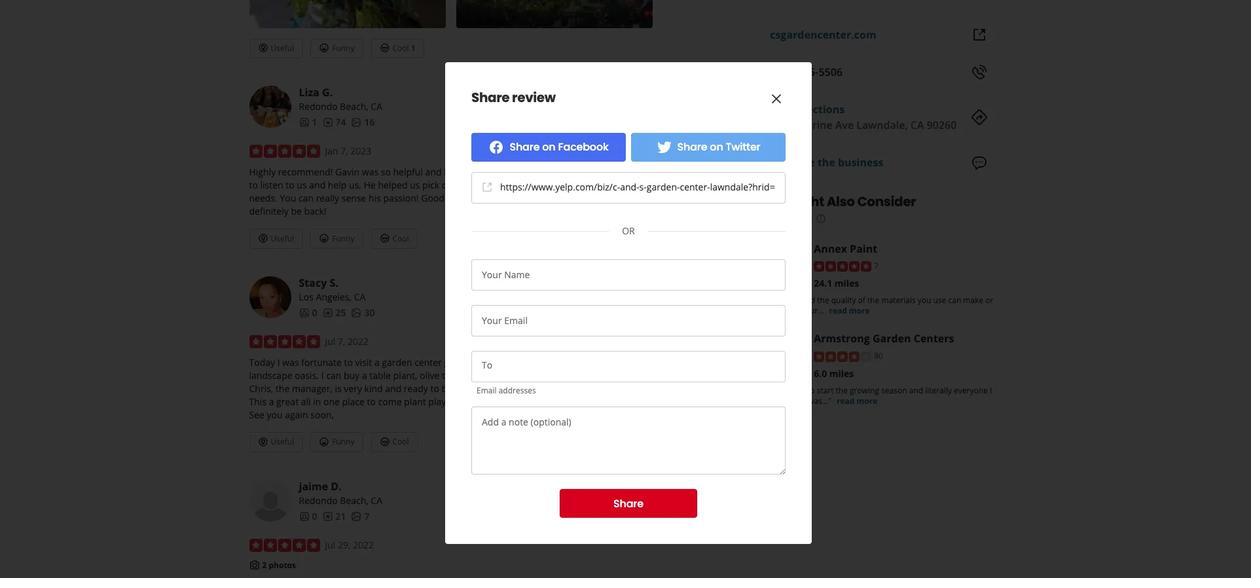 Task type: locate. For each thing, give the bounding box(es) containing it.
redondo
[[299, 100, 338, 113], [299, 495, 338, 507]]

beach,
[[340, 100, 369, 113], [340, 495, 369, 507]]

a right this
[[269, 396, 274, 408]]

reviews element down the liza g. redondo beach, ca
[[323, 116, 346, 129]]

30
[[365, 307, 375, 319]]

3 useful from the top
[[271, 437, 294, 448]]

redondo inside jaime d. redondo beach, ca
[[299, 495, 338, 507]]

16 photos v2 image right 21
[[351, 511, 362, 522]]

friends element down jaime
[[299, 510, 317, 523]]

0 vertical spatial 16 cool v2 image
[[380, 43, 390, 53]]

2 16 review v2 image from the top
[[323, 308, 333, 318]]

2 vertical spatial 16 photos v2 image
[[351, 511, 362, 522]]

2 redondo from the top
[[299, 495, 338, 507]]

beach, for g.
[[340, 100, 369, 113]]

0 vertical spatial 16 friends v2 image
[[299, 308, 310, 318]]

that
[[580, 179, 597, 192], [517, 192, 534, 205]]

to left start
[[808, 385, 815, 396]]

took
[[611, 166, 631, 178]]

0 vertical spatial 7
[[875, 261, 879, 272]]

armstrong garden centers
[[814, 332, 955, 346]]

read more right start
[[837, 396, 878, 407]]

share on twitter button
[[632, 133, 786, 162], [632, 133, 786, 162]]

1 redondo from the top
[[299, 100, 338, 113]]

of inside today i was fortunate to visit a garden center gem. c&s garden center is a houseplant and landscape oasis.  i can buy a table plant, olive tree and fix my rake all in one place! chris, the manager, is very kind and ready to be of assistance and very knowledgeable. this a great all in one place to come plant play! see you again soon,
[[455, 383, 464, 395]]

read for armstrong
[[837, 396, 855, 407]]

5 star rating image up recommend!
[[249, 145, 320, 158]]

16 funny v2 image for jul
[[319, 437, 330, 447]]

share on facebook button
[[472, 133, 626, 162], [472, 133, 626, 162]]

0 horizontal spatial on
[[543, 140, 556, 155]]

16 photos v2 image
[[351, 117, 362, 128], [351, 308, 362, 318], [351, 511, 362, 522]]

email addresses
[[477, 385, 536, 396]]

0 horizontal spatial you
[[280, 192, 296, 205]]

0 vertical spatial all
[[530, 370, 540, 382]]

0 vertical spatial 16 photos v2 image
[[351, 117, 362, 128]]

2 vertical spatial i
[[990, 385, 993, 396]]

annex paint link
[[814, 242, 878, 256]]

0 vertical spatial 2022
[[348, 335, 369, 348]]

read right start
[[837, 396, 855, 407]]

1 jul from the top
[[325, 335, 336, 348]]

2 funny button from the top
[[311, 229, 363, 249]]

2 vertical spatial friends element
[[299, 510, 317, 523]]

1 vertical spatial 16 photos v2 image
[[351, 308, 362, 318]]

0 vertical spatial 1
[[411, 43, 416, 54]]

0 horizontal spatial was
[[283, 356, 299, 369]]

photos
[[269, 560, 296, 571]]

is right center
[[553, 356, 560, 369]]

ca inside the liza g. redondo beach, ca
[[371, 100, 383, 113]]

was up outdoor
[[528, 166, 545, 178]]

cool button down passion!
[[371, 229, 418, 249]]

we inside we understand the quality of the materials you use can make or break both your…
[[759, 295, 771, 306]]

16 friends v2 image down jaime
[[299, 511, 310, 522]]

2 photos element from the top
[[351, 307, 375, 320]]

1 horizontal spatial on
[[710, 140, 724, 155]]

None text field
[[482, 361, 489, 373], [472, 407, 786, 475], [482, 361, 489, 373], [472, 407, 786, 475]]

1 useful button from the top
[[249, 38, 303, 59]]

funny button down soon,
[[311, 432, 363, 453]]

2 photos
[[262, 560, 296, 571]]

1 vertical spatial all
[[301, 396, 311, 408]]

16 review v2 image left 74
[[323, 117, 333, 128]]

ca for s.
[[354, 291, 366, 303]]

2 us from the left
[[410, 179, 420, 192]]

ca left 90260
[[911, 118, 925, 132]]

ca for d.
[[371, 495, 383, 507]]

0 down los on the left bottom
[[312, 307, 317, 319]]

0 vertical spatial 7,
[[341, 145, 348, 157]]

24 external link v2 image
[[972, 27, 988, 43]]

funny button up g.
[[311, 38, 363, 59]]

share on facebook
[[510, 140, 609, 155]]

5 star rating image for today i was fortunate to visit a garden center gem. c&s garden center is a houseplant and landscape oasis.  i can buy a table plant, olive tree and fix my rake all in one place!
[[249, 335, 320, 349]]

beach, up 74
[[340, 100, 369, 113]]

photos element for jaime d.
[[351, 510, 370, 523]]

7, down 25
[[338, 335, 346, 348]]

2 beach, from the top
[[340, 495, 369, 507]]

one left place!
[[552, 370, 569, 382]]

get
[[771, 102, 789, 117]]

7, for jul
[[338, 335, 346, 348]]

in right the stopped
[[799, 385, 806, 396]]

16 review v2 image for d.
[[323, 511, 333, 522]]

2 vertical spatial funny
[[332, 437, 355, 448]]

2 cool button from the top
[[371, 432, 418, 453]]

2022
[[348, 335, 369, 348], [353, 539, 374, 552]]

today
[[249, 356, 275, 369]]

0 vertical spatial redondo
[[299, 100, 338, 113]]

0 vertical spatial of
[[503, 179, 512, 192]]

2 16 funny v2 image from the top
[[319, 233, 330, 244]]

1 on from the left
[[543, 140, 556, 155]]

jaime
[[299, 479, 328, 494]]

funny left 16 cool v2 icon
[[332, 233, 355, 244]]

centers
[[914, 332, 955, 346]]

that down outdoor
[[517, 192, 534, 205]]

0 vertical spatial useful button
[[249, 38, 303, 59]]

2
[[262, 560, 267, 571]]

16 friends v2 image
[[299, 308, 310, 318], [299, 511, 310, 522]]

you left use
[[918, 295, 932, 306]]

us down helpful
[[410, 179, 420, 192]]

16 friends v2 image down los on the left bottom
[[299, 308, 310, 318]]

0 for stacy
[[312, 307, 317, 319]]

24 facebook v2 image
[[489, 140, 505, 155]]

funny up g.
[[332, 43, 355, 54]]

jul left 29,
[[325, 539, 336, 552]]

marine
[[797, 118, 833, 132]]

24 twitter v2 image
[[657, 140, 672, 155]]

(424)
[[771, 65, 795, 79]]

all down center
[[530, 370, 540, 382]]

ca up 30
[[354, 291, 366, 303]]

7 right 21
[[365, 510, 370, 523]]

2 horizontal spatial in
[[799, 385, 806, 396]]

reviews element
[[323, 116, 346, 129], [323, 307, 346, 320], [323, 510, 346, 523]]

a right buy
[[362, 370, 367, 382]]

2 vertical spatial 16 funny v2 image
[[319, 437, 330, 447]]

0 vertical spatial photos element
[[351, 116, 375, 129]]

you
[[280, 192, 296, 205], [759, 192, 785, 211]]

1 vertical spatial friends element
[[299, 307, 317, 320]]

redondo down liza g. link
[[299, 100, 338, 113]]

share review dialog
[[0, 0, 1252, 578]]

2 vertical spatial 16 review v2 image
[[323, 511, 333, 522]]

share on twitter
[[678, 140, 761, 155]]

3 cool from the top
[[393, 437, 409, 448]]

in down "manager,"
[[313, 396, 321, 408]]

a right visit
[[375, 356, 380, 369]]

more for paint
[[850, 306, 870, 317]]

2 you from the left
[[759, 192, 785, 211]]

us
[[297, 179, 307, 192], [410, 179, 420, 192]]

read more
[[830, 306, 870, 317], [837, 396, 878, 407]]

useful for jul
[[271, 437, 294, 448]]

jul for jul 7, 2022
[[325, 335, 336, 348]]

reviews element down the 'angeles,'
[[323, 307, 346, 320]]

great
[[277, 396, 299, 408]]

photos element containing 30
[[351, 307, 375, 320]]

1 vertical spatial will
[[656, 192, 670, 205]]

1 16 cool v2 image from the top
[[380, 43, 390, 53]]

7, right jan at top
[[341, 145, 348, 157]]

1 vertical spatial 16 review v2 image
[[323, 308, 333, 318]]

reviews element containing 74
[[323, 116, 346, 129]]

useful right 16 useful v2 icon
[[271, 43, 294, 54]]

1 beach, from the top
[[340, 100, 369, 113]]

2 cool from the top
[[393, 233, 409, 244]]

2 vertical spatial funny button
[[311, 432, 363, 453]]

read more for annex
[[830, 306, 870, 317]]

3 friends element from the top
[[299, 510, 317, 523]]

1 vertical spatial funny
[[332, 233, 355, 244]]

1 useful from the top
[[271, 43, 294, 54]]

2 vertical spatial useful button
[[249, 432, 303, 453]]

friends element for stacy s.
[[299, 307, 317, 320]]

ca
[[371, 100, 383, 113], [911, 118, 925, 132], [354, 291, 366, 303], [371, 495, 383, 507]]

on left facebook
[[543, 140, 556, 155]]

be down the tree
[[442, 383, 453, 395]]

close image
[[769, 91, 785, 107]]

really
[[316, 192, 339, 205]]

2 16 friends v2 image from the top
[[299, 511, 310, 522]]

2022 right 29,
[[353, 539, 374, 552]]

2 jul from the top
[[325, 539, 336, 552]]

5 star rating image up today
[[249, 335, 320, 349]]

share inside "button"
[[614, 496, 644, 511]]

annex
[[814, 242, 848, 256]]

0 vertical spatial 16 funny v2 image
[[319, 43, 330, 53]]

0 vertical spatial beach,
[[340, 100, 369, 113]]

beach, up 21
[[340, 495, 369, 507]]

1 friends element from the top
[[299, 116, 317, 129]]

1 16 friends v2 image from the top
[[299, 308, 310, 318]]

in
[[542, 370, 550, 382], [799, 385, 806, 396], [313, 396, 321, 408]]

1 vertical spatial be
[[442, 383, 453, 395]]

1 vertical spatial jul
[[325, 539, 336, 552]]

was left so
[[362, 166, 379, 178]]

armstrong garden centers image
[[759, 332, 804, 377]]

16 review v2 image
[[323, 117, 333, 128], [323, 308, 333, 318], [323, 511, 333, 522]]

one up soon,
[[324, 396, 340, 408]]

beach, inside the liza g. redondo beach, ca
[[340, 100, 369, 113]]

0 vertical spatial one
[[552, 370, 569, 382]]

you right see
[[267, 409, 283, 421]]

photos element
[[351, 116, 375, 129], [351, 307, 375, 320], [351, 510, 370, 523]]

good
[[421, 192, 445, 205]]

redondo for liza
[[299, 100, 338, 113]]

29,
[[338, 539, 351, 552]]

2 vertical spatial photos element
[[351, 510, 370, 523]]

1 vertical spatial you
[[267, 409, 283, 421]]

understand
[[773, 295, 816, 306]]

the right start
[[836, 385, 848, 396]]

read more up armstrong
[[830, 306, 870, 317]]

friends element for jaime d.
[[299, 510, 317, 523]]

garden
[[382, 356, 412, 369]]

photos element right 74
[[351, 116, 375, 129]]

0 for jaime
[[312, 510, 317, 523]]

is
[[553, 356, 560, 369], [335, 383, 342, 395]]

16 funny v2 image up g.
[[319, 43, 330, 53]]

useful down "definitely"
[[271, 233, 294, 244]]

1 vertical spatial 7,
[[338, 335, 346, 348]]

your…
[[802, 306, 824, 317]]

miles down 4 star rating image
[[830, 368, 854, 380]]

very inside "highly recommend! gavin was so helpful and knowledgeable! he was very friendly & took the time to listen to us and help us. he helped us pick out a number of outdoor plants that will work with our needs. you can really sense his passion! good prices too! love that it's local and family run. we will definitely be back!"
[[547, 166, 565, 178]]

2 16 useful v2 image from the top
[[258, 437, 268, 447]]

the inside "highly recommend! gavin was so helpful and knowledgeable! he was very friendly & took the time to listen to us and help us. he helped us pick out a number of outdoor plants that will work with our needs. you can really sense his passion! good prices too! love that it's local and family run. we will definitely be back!"
[[633, 166, 647, 178]]

16 useful v2 image for highly recommend! gavin was so helpful and knowledgeable! he was very friendly & took the time to listen to us and help us. he helped us pick out a number of outdoor plants that will work with our needs. you can really sense his passion! good prices too! love that it's local and family run. we will definitely be back!
[[258, 233, 268, 244]]

0 vertical spatial more
[[850, 306, 870, 317]]

0 vertical spatial i
[[278, 356, 280, 369]]

16 useful v2 image
[[258, 233, 268, 244], [258, 437, 268, 447]]

1 horizontal spatial one
[[552, 370, 569, 382]]

2 friends element from the top
[[299, 307, 317, 320]]

funny button for jan
[[311, 229, 363, 249]]

16 photos v2 image for d.
[[351, 511, 362, 522]]

encountered
[[759, 396, 806, 407]]

0 vertical spatial 16 review v2 image
[[323, 117, 333, 128]]

cool
[[393, 43, 409, 54], [393, 233, 409, 244], [393, 437, 409, 448]]

0 vertical spatial 0
[[312, 307, 317, 319]]

3 16 photos v2 image from the top
[[351, 511, 362, 522]]

share
[[472, 88, 510, 107], [510, 140, 540, 155], [678, 140, 708, 155], [614, 496, 644, 511]]

3 funny from the top
[[332, 437, 355, 448]]

with
[[640, 179, 658, 192]]

share for share on facebook
[[510, 140, 540, 155]]

friends element containing 1
[[299, 116, 317, 129]]

0 horizontal spatial we
[[640, 192, 653, 205]]

be inside today i was fortunate to visit a garden center gem. c&s garden center is a houseplant and landscape oasis.  i can buy a table plant, olive tree and fix my rake all in one place! chris, the manager, is very kind and ready to be of assistance and very knowledgeable. this a great all in one place to come plant play! see you again soon,
[[442, 383, 453, 395]]

he
[[514, 166, 526, 178], [364, 179, 376, 192]]

16 useful v2 image down see
[[258, 437, 268, 447]]

0 horizontal spatial garden
[[488, 356, 520, 369]]

0 vertical spatial garden
[[873, 332, 912, 346]]

definitely
[[249, 205, 289, 218]]

armstrong garden centers link
[[814, 332, 955, 346]]

0 horizontal spatial i
[[278, 356, 280, 369]]

time
[[649, 166, 669, 178]]

addresses
[[499, 385, 536, 396]]

of down the tree
[[455, 383, 464, 395]]

outdoor
[[514, 179, 549, 192]]

local
[[551, 192, 570, 205]]

2 funny from the top
[[332, 233, 355, 244]]

1 16 photos v2 image from the top
[[351, 117, 362, 128]]

0 vertical spatial read more link
[[830, 306, 870, 317]]

2 0 from the top
[[312, 510, 317, 523]]

1 vertical spatial 7
[[365, 510, 370, 523]]

1 vertical spatial of
[[859, 295, 866, 306]]

5 star rating image up 24.1 miles
[[814, 262, 872, 272]]

16 review v2 image left 21
[[323, 511, 333, 522]]

0 horizontal spatial you
[[267, 409, 283, 421]]

a right out
[[459, 179, 464, 192]]

us down recommend!
[[297, 179, 307, 192]]

0 vertical spatial reviews element
[[323, 116, 346, 129]]

0 vertical spatial read
[[830, 306, 848, 317]]

garden up my
[[488, 356, 520, 369]]

was…"
[[808, 396, 832, 407]]

3 funny button from the top
[[311, 432, 363, 453]]

2022 for jul 7, 2022
[[348, 335, 369, 348]]

review
[[512, 88, 556, 107]]

chris,
[[249, 383, 273, 395]]

reviews element containing 21
[[323, 510, 346, 523]]

0 vertical spatial that
[[580, 179, 597, 192]]

we left both
[[759, 295, 771, 306]]

0 vertical spatial will
[[600, 179, 614, 192]]

2 horizontal spatial can
[[949, 295, 962, 306]]

5 star rating image
[[249, 145, 320, 158], [814, 262, 872, 272], [249, 335, 320, 349], [249, 539, 320, 552]]

garden up 80
[[873, 332, 912, 346]]

16 funny v2 image
[[319, 43, 330, 53], [319, 233, 330, 244], [319, 437, 330, 447]]

2 16 photos v2 image from the top
[[351, 308, 362, 318]]

0 vertical spatial read more
[[830, 306, 870, 317]]

1 inside friends element
[[312, 116, 317, 129]]

was up oasis.
[[283, 356, 299, 369]]

1 vertical spatial can
[[949, 295, 962, 306]]

0 horizontal spatial all
[[301, 396, 311, 408]]

2 useful from the top
[[271, 233, 294, 244]]

3 reviews element from the top
[[323, 510, 346, 523]]

1 you from the left
[[280, 192, 296, 205]]

ca up jul 29, 2022
[[371, 495, 383, 507]]

1 vertical spatial more
[[857, 396, 878, 407]]

will down &
[[600, 179, 614, 192]]

annex paint image
[[759, 242, 804, 287]]

16 cool v2 image
[[380, 233, 390, 244]]

useful button down "definitely"
[[249, 229, 303, 249]]

photos element containing 16
[[351, 116, 375, 129]]

miles
[[835, 277, 860, 290], [830, 368, 854, 380]]

very up plants
[[547, 166, 565, 178]]

2 on from the left
[[710, 140, 724, 155]]

make
[[964, 295, 984, 306]]

jul up fortunate
[[325, 335, 336, 348]]

2 vertical spatial useful
[[271, 437, 294, 448]]

out
[[442, 179, 456, 192]]

1 16 useful v2 image from the top
[[258, 233, 268, 244]]

1 vertical spatial read more link
[[837, 396, 878, 407]]

gavin
[[335, 166, 360, 178]]

(424) 435-5506
[[771, 65, 843, 79]]

useful down again
[[271, 437, 294, 448]]

0 vertical spatial can
[[299, 192, 314, 205]]

you down listen
[[280, 192, 296, 205]]

pick
[[423, 179, 440, 192]]

0 vertical spatial be
[[291, 205, 302, 218]]

csgardencenter.com
[[771, 28, 877, 42]]

photos element containing 7
[[351, 510, 370, 523]]

be left back!
[[291, 205, 302, 218]]

needs.
[[249, 192, 278, 205]]

2 horizontal spatial i
[[990, 385, 993, 396]]

more for garden
[[857, 396, 878, 407]]

can inside today i was fortunate to visit a garden center gem. c&s garden center is a houseplant and landscape oasis.  i can buy a table plant, olive tree and fix my rake all in one place! chris, the manager, is very kind and ready to be of assistance and very knowledgeable. this a great all in one place to come plant play! see you again soon,
[[326, 370, 342, 382]]

funny down soon,
[[332, 437, 355, 448]]

16 photos v2 image left the 16
[[351, 117, 362, 128]]

and down c&s
[[462, 370, 478, 382]]

1 cool button from the top
[[371, 229, 418, 249]]

ca inside jaime d. redondo beach, ca
[[371, 495, 383, 507]]

you up "sponsored"
[[759, 192, 785, 211]]

of inside "highly recommend! gavin was so helpful and knowledgeable! he was very friendly & took the time to listen to us and help us. he helped us pick out a number of outdoor plants that will work with our needs. you can really sense his passion! good prices too! love that it's local and family run. we will definitely be back!"
[[503, 179, 512, 192]]

useful button up liza
[[249, 38, 303, 59]]

ca inside stacy s. los angeles, ca
[[354, 291, 366, 303]]

1 horizontal spatial of
[[503, 179, 512, 192]]

was
[[362, 166, 379, 178], [528, 166, 545, 178], [283, 356, 299, 369]]

the inside the "i stopped in to start the growing season and literally everyone i encountered was…"
[[836, 385, 848, 396]]

on left the twitter
[[710, 140, 724, 155]]

miles for armstrong
[[830, 368, 854, 380]]

1 photos element from the top
[[351, 116, 375, 129]]

0 horizontal spatial 7
[[365, 510, 370, 523]]

1 vertical spatial funny button
[[311, 229, 363, 249]]

1 vertical spatial 16 cool v2 image
[[380, 437, 390, 447]]

0 vertical spatial funny
[[332, 43, 355, 54]]

0
[[312, 307, 317, 319], [312, 510, 317, 523]]

2 vertical spatial can
[[326, 370, 342, 382]]

read more link right start
[[837, 396, 878, 407]]

16 camera v2 image
[[249, 560, 260, 570]]

reviews element containing 25
[[323, 307, 346, 320]]

3 16 funny v2 image from the top
[[319, 437, 330, 447]]

1 vertical spatial miles
[[830, 368, 854, 380]]

7 down "paint"
[[875, 261, 879, 272]]

will down our
[[656, 192, 670, 205]]

i up landscape
[[278, 356, 280, 369]]

funny button down back!
[[311, 229, 363, 249]]

0 vertical spatial 16 useful v2 image
[[258, 233, 268, 244]]

16 funny v2 image down back!
[[319, 233, 330, 244]]

1 horizontal spatial we
[[759, 295, 771, 306]]

friends element
[[299, 116, 317, 129], [299, 307, 317, 320], [299, 510, 317, 523]]

friends element for liza g.
[[299, 116, 317, 129]]

1 vertical spatial we
[[759, 295, 771, 306]]

to
[[249, 179, 258, 192], [286, 179, 295, 192], [344, 356, 353, 369], [431, 383, 440, 395], [808, 385, 815, 396], [367, 396, 376, 408]]

3 useful button from the top
[[249, 432, 303, 453]]

redondo inside the liza g. redondo beach, ca
[[299, 100, 338, 113]]

1 horizontal spatial you
[[918, 295, 932, 306]]

0 horizontal spatial he
[[364, 179, 376, 192]]

1 vertical spatial useful
[[271, 233, 294, 244]]

24 directions v2 image
[[972, 109, 988, 125]]

3 16 review v2 image from the top
[[323, 511, 333, 522]]

2 reviews element from the top
[[323, 307, 346, 320]]

beach, inside jaime d. redondo beach, ca
[[340, 495, 369, 507]]

friends element down liza
[[299, 116, 317, 129]]

0 horizontal spatial one
[[324, 396, 340, 408]]

16 cool v2 image
[[380, 43, 390, 53], [380, 437, 390, 447]]

come
[[378, 396, 402, 408]]

1 horizontal spatial be
[[442, 383, 453, 395]]

  text field
[[472, 305, 786, 337]]

and right local
[[573, 192, 589, 205]]

manager,
[[292, 383, 333, 395]]

landscape
[[249, 370, 293, 382]]

message
[[771, 155, 815, 170]]

7
[[875, 261, 879, 272], [365, 510, 370, 523]]

1 horizontal spatial you
[[759, 192, 785, 211]]

2022 up visit
[[348, 335, 369, 348]]

cool button
[[371, 229, 418, 249], [371, 432, 418, 453]]

16 cool v2 image inside the cool 'button'
[[380, 437, 390, 447]]

in down center
[[542, 370, 550, 382]]

16 useful v2 image down "definitely"
[[258, 233, 268, 244]]

2 useful button from the top
[[249, 229, 303, 249]]

csgardencenter.com link
[[771, 28, 877, 42]]

1 16 review v2 image from the top
[[323, 117, 333, 128]]

so
[[381, 166, 391, 178]]

1 horizontal spatial that
[[580, 179, 597, 192]]

cool for jul 7, 2022
[[393, 437, 409, 448]]

might
[[787, 192, 825, 211]]

1 vertical spatial beach,
[[340, 495, 369, 507]]

that down friendly
[[580, 179, 597, 192]]

5506
[[819, 65, 843, 79]]

today i was fortunate to visit a garden center gem. c&s garden center is a houseplant and landscape oasis.  i can buy a table plant, olive tree and fix my rake all in one place! chris, the manager, is very kind and ready to be of assistance and very knowledgeable. this a great all in one place to come plant play! see you again soon,
[[249, 356, 637, 421]]

listen
[[260, 179, 283, 192]]

1 vertical spatial is
[[335, 383, 342, 395]]

the right message
[[818, 155, 836, 170]]

1 reviews element from the top
[[323, 116, 346, 129]]

1 vertical spatial that
[[517, 192, 534, 205]]

of up love on the left
[[503, 179, 512, 192]]

1 vertical spatial reviews element
[[323, 307, 346, 320]]

&
[[602, 166, 609, 178]]

16 photos v2 image left 30
[[351, 308, 362, 318]]

1 vertical spatial 16 funny v2 image
[[319, 233, 330, 244]]

2 16 cool v2 image from the top
[[380, 437, 390, 447]]

i down fortunate
[[321, 370, 324, 382]]

can inside "highly recommend! gavin was so helpful and knowledgeable! he was very friendly & took the time to listen to us and help us. he helped us pick out a number of outdoor plants that will work with our needs. you can really sense his passion! good prices too! love that it's local and family run. we will definitely be back!"
[[299, 192, 314, 205]]

2023
[[351, 145, 372, 157]]

the up sharing link text box
[[633, 166, 647, 178]]

3 photos element from the top
[[351, 510, 370, 523]]

1 0 from the top
[[312, 307, 317, 319]]

16 funny v2 image down soon,
[[319, 437, 330, 447]]

1 vertical spatial 0
[[312, 510, 317, 523]]



Task type: vqa. For each thing, say whether or not it's contained in the screenshot.
first 16 cool v2 icon from the top
yes



Task type: describe. For each thing, give the bounding box(es) containing it.
it's
[[536, 192, 548, 205]]

16 review v2 image for g.
[[323, 117, 333, 128]]

Sharing link text field
[[500, 181, 776, 194]]

7 inside photos element
[[365, 510, 370, 523]]

to down kind
[[367, 396, 376, 408]]

  text field
[[472, 259, 786, 291]]

0 horizontal spatial is
[[335, 383, 342, 395]]

knowledgeable.
[[552, 383, 619, 395]]

1 horizontal spatial will
[[656, 192, 670, 205]]

rake
[[509, 370, 528, 382]]

25
[[336, 307, 346, 319]]

in inside the "i stopped in to start the growing season and literally everyone i encountered was…"
[[799, 385, 806, 396]]

knowledgeable!
[[444, 166, 511, 178]]

6.0
[[814, 368, 827, 380]]

consider
[[858, 192, 917, 211]]

on for facebook
[[543, 140, 556, 155]]

read more link for annex
[[830, 306, 870, 317]]

16 photos v2 image for g.
[[351, 117, 362, 128]]

you inside today i was fortunate to visit a garden center gem. c&s garden center is a houseplant and landscape oasis.  i can buy a table plant, olive tree and fix my rake all in one place! chris, the manager, is very kind and ready to be of assistance and very knowledgeable. this a great all in one place to come plant play! see you again soon,
[[267, 409, 283, 421]]

and up come
[[385, 383, 402, 395]]

the inside button
[[818, 155, 836, 170]]

jan 7, 2023
[[325, 145, 372, 157]]

and down rake
[[512, 383, 529, 395]]

play!
[[429, 396, 449, 408]]

of inside we understand the quality of the materials you use can make or break both your…
[[859, 295, 866, 306]]

to inside the "i stopped in to start the growing season and literally everyone i encountered was…"
[[808, 385, 815, 396]]

share button
[[560, 489, 698, 518]]

i inside the "i stopped in to start the growing season and literally everyone i encountered was…"
[[990, 385, 993, 396]]

4167
[[771, 118, 794, 132]]

ca inside get directions 4167 marine ave lawndale, ca 90260
[[911, 118, 925, 132]]

1 cool from the top
[[393, 43, 409, 54]]

place
[[342, 396, 365, 408]]

jul 29, 2022
[[325, 539, 374, 552]]

1 horizontal spatial in
[[542, 370, 550, 382]]

stacy s. link
[[299, 276, 339, 290]]

passion!
[[384, 192, 419, 205]]

we understand the quality of the materials you use can make or break both your…
[[759, 295, 994, 317]]

16 external link v2 image
[[482, 182, 493, 192]]

or
[[986, 295, 994, 306]]

cool 1
[[393, 43, 416, 54]]

you inside we understand the quality of the materials you use can make or break both your…
[[918, 295, 932, 306]]

sponsored
[[759, 211, 813, 226]]

useful button for jul 7, 2022
[[249, 432, 303, 453]]

table
[[370, 370, 391, 382]]

to down highly
[[249, 179, 258, 192]]

1 us from the left
[[297, 179, 307, 192]]

share for share on twitter
[[678, 140, 708, 155]]

garden inside today i was fortunate to visit a garden center gem. c&s garden center is a houseplant and landscape oasis.  i can buy a table plant, olive tree and fix my rake all in one place! chris, the manager, is very kind and ready to be of assistance and very knowledgeable. this a great all in one place to come plant play! see you again soon,
[[488, 356, 520, 369]]

photo of liza g. image
[[249, 86, 291, 128]]

16 friends v2 image for jaime
[[299, 511, 310, 522]]

24 phone v2 image
[[972, 64, 988, 80]]

1 vertical spatial one
[[324, 396, 340, 408]]

email
[[477, 385, 497, 396]]

jul for jul 29, 2022
[[325, 539, 336, 552]]

liza
[[299, 85, 320, 100]]

"i stopped in to start the growing season and literally everyone i encountered was…"
[[759, 385, 993, 407]]

recommend!
[[278, 166, 333, 178]]

fix
[[481, 370, 491, 382]]

get directions 4167 marine ave lawndale, ca 90260
[[771, 102, 957, 132]]

16 friends v2 image
[[299, 117, 310, 128]]

tree
[[442, 370, 460, 382]]

my
[[493, 370, 506, 382]]

and right houseplant
[[620, 356, 637, 369]]

center
[[415, 356, 442, 369]]

you inside "highly recommend! gavin was so helpful and knowledgeable! he was very friendly & took the time to listen to us and help us. he helped us pick out a number of outdoor plants that will work with our needs. you can really sense his passion! good prices too! love that it's local and family run. we will definitely be back!"
[[280, 192, 296, 205]]

5 star rating image for 24.1 miles
[[814, 262, 872, 272]]

1 16 funny v2 image from the top
[[319, 43, 330, 53]]

1 horizontal spatial all
[[530, 370, 540, 382]]

be inside "highly recommend! gavin was so helpful and knowledgeable! he was very friendly & took the time to listen to us and help us. he helped us pick out a number of outdoor plants that will work with our needs. you can really sense his passion! good prices too! love that it's local and family run. we will definitely be back!"
[[291, 205, 302, 218]]

can inside we understand the quality of the materials you use can make or break both your…
[[949, 295, 962, 306]]

run.
[[620, 192, 637, 205]]

photos element for liza g.
[[351, 116, 375, 129]]

1 vertical spatial i
[[321, 370, 324, 382]]

a inside "highly recommend! gavin was so helpful and knowledgeable! he was very friendly & took the time to listen to us and help us. he helped us pick out a number of outdoor plants that will work with our needs. you can really sense his passion! good prices too! love that it's local and family run. we will definitely be back!"
[[459, 179, 464, 192]]

g.
[[322, 85, 333, 100]]

16 info v2 image
[[816, 214, 826, 224]]

a right center
[[562, 356, 567, 369]]

1 funny button from the top
[[311, 38, 363, 59]]

stacy
[[299, 276, 327, 290]]

read for annex
[[830, 306, 848, 317]]

1 horizontal spatial was
[[362, 166, 379, 178]]

armstrong
[[814, 332, 871, 346]]

paint
[[850, 242, 878, 256]]

jaime d. redondo beach, ca
[[299, 479, 383, 507]]

and up pick
[[426, 166, 442, 178]]

funny button for jul
[[311, 432, 363, 453]]

1 funny from the top
[[332, 43, 355, 54]]

2022 for jul 29, 2022
[[353, 539, 374, 552]]

0 vertical spatial he
[[514, 166, 526, 178]]

ready
[[404, 383, 428, 395]]

0 horizontal spatial in
[[313, 396, 321, 408]]

stacy s. los angeles, ca
[[299, 276, 366, 303]]

c&s
[[468, 356, 486, 369]]

2 horizontal spatial was
[[528, 166, 545, 178]]

reviews element for g.
[[323, 116, 346, 129]]

and up "really"
[[309, 179, 326, 192]]

16 funny v2 image for jan
[[319, 233, 330, 244]]

prices
[[447, 192, 473, 205]]

funny for 2023
[[332, 233, 355, 244]]

jul 7, 2022
[[325, 335, 369, 348]]

16 review v2 image for s.
[[323, 308, 333, 318]]

1 horizontal spatial 7
[[875, 261, 879, 272]]

jan
[[325, 145, 338, 157]]

2 photos link
[[262, 560, 296, 571]]

1 horizontal spatial 1
[[411, 43, 416, 54]]

on for twitter
[[710, 140, 724, 155]]

7, for jan
[[341, 145, 348, 157]]

5 star rating image for highly recommend! gavin was so helpful and knowledgeable! he was very friendly & took the time to listen to us and help us. he helped us pick out a number of outdoor plants that will work with our needs. you can really sense his passion! good prices too! love that it's local and family run. we will definitely be back!
[[249, 145, 320, 158]]

twitter
[[726, 140, 761, 155]]

16 cool v2 image for third useful button from the bottom
[[380, 43, 390, 53]]

ave
[[836, 118, 854, 132]]

cool button for 2023
[[371, 229, 418, 249]]

again
[[285, 409, 308, 421]]

highly recommend! gavin was so helpful and knowledgeable! he was very friendly & took the time to listen to us and help us. he helped us pick out a number of outdoor plants that will work with our needs. you can really sense his passion! good prices too! love that it's local and family run. we will definitely be back!
[[249, 166, 675, 218]]

read more link for armstrong
[[837, 396, 878, 407]]

back!
[[304, 205, 327, 218]]

24 message v2 image
[[972, 155, 988, 171]]

and inside the "i stopped in to start the growing season and literally everyone i encountered was…"
[[910, 385, 924, 396]]

very up place at bottom left
[[344, 383, 362, 395]]

5 star rating image up photos
[[249, 539, 320, 552]]

redondo for jaime
[[299, 495, 338, 507]]

you might also consider
[[759, 192, 917, 211]]

get directions link
[[771, 102, 845, 117]]

center
[[522, 356, 551, 369]]

21
[[336, 510, 346, 523]]

lawndale,
[[857, 118, 908, 132]]

use
[[934, 295, 947, 306]]

materials
[[882, 295, 916, 306]]

the down the 24.1
[[818, 295, 830, 306]]

break
[[759, 306, 780, 317]]

very down center
[[531, 383, 549, 395]]

plant
[[404, 396, 426, 408]]

24.1 miles
[[814, 277, 860, 290]]

stopped
[[767, 385, 797, 396]]

kind
[[365, 383, 383, 395]]

gem.
[[444, 356, 466, 369]]

the inside today i was fortunate to visit a garden center gem. c&s garden center is a houseplant and landscape oasis.  i can buy a table plant, olive tree and fix my rake all in one place! chris, the manager, is very kind and ready to be of assistance and very knowledgeable. this a great all in one place to come plant play! see you again soon,
[[276, 383, 290, 395]]

to up buy
[[344, 356, 353, 369]]

plant,
[[393, 370, 418, 382]]

4 star rating image
[[814, 352, 872, 362]]

see
[[249, 409, 265, 421]]

his
[[369, 192, 381, 205]]

reviews element for d.
[[323, 510, 346, 523]]

buy
[[344, 370, 360, 382]]

was inside today i was fortunate to visit a garden center gem. c&s garden center is a houseplant and landscape oasis.  i can buy a table plant, olive tree and fix my rake all in one place! chris, the manager, is very kind and ready to be of assistance and very knowledgeable. this a great all in one place to come plant play! see you again soon,
[[283, 356, 299, 369]]

business
[[839, 155, 884, 170]]

cool for jan 7, 2023
[[393, 233, 409, 244]]

highly
[[249, 166, 276, 178]]

los
[[299, 291, 314, 303]]

soon,
[[311, 409, 334, 421]]

photo of stacy s. image
[[249, 277, 291, 318]]

funny for 2022
[[332, 437, 355, 448]]

we inside "highly recommend! gavin was so helpful and knowledgeable! he was very friendly & took the time to listen to us and help us. he helped us pick out a number of outdoor plants that will work with our needs. you can really sense his passion! good prices too! love that it's local and family run. we will definitely be back!"
[[640, 192, 653, 205]]

us.
[[349, 179, 362, 192]]

plants
[[551, 179, 578, 192]]

or
[[622, 225, 635, 237]]

"i
[[759, 385, 765, 396]]

80
[[875, 351, 884, 362]]

cool button for 2022
[[371, 432, 418, 453]]

photos element for stacy s.
[[351, 307, 375, 320]]

photo of jaime d. image
[[249, 480, 291, 522]]

to up play! on the left of the page
[[431, 383, 440, 395]]

16 friends v2 image for stacy
[[299, 308, 310, 318]]

literally
[[926, 385, 953, 396]]

16 cool v2 image for useful button related to jul 7, 2022
[[380, 437, 390, 447]]

liza g. redondo beach, ca
[[299, 85, 383, 113]]

the left materials
[[868, 295, 880, 306]]

season
[[882, 385, 908, 396]]

16 useful v2 image for today i was fortunate to visit a garden center gem. c&s garden center is a houseplant and landscape oasis.  i can buy a table plant, olive tree and fix my rake all in one place!
[[258, 437, 268, 447]]

also
[[827, 192, 855, 211]]

16 useful v2 image
[[258, 43, 268, 53]]

useful for jan
[[271, 233, 294, 244]]

read more for armstrong
[[837, 396, 878, 407]]

useful button for jan 7, 2023
[[249, 229, 303, 249]]

1 horizontal spatial garden
[[873, 332, 912, 346]]

beach, for d.
[[340, 495, 369, 507]]

ca for g.
[[371, 100, 383, 113]]

to right listen
[[286, 179, 295, 192]]

miles for annex
[[835, 277, 860, 290]]

0 vertical spatial is
[[553, 356, 560, 369]]

16 photos v2 image for s.
[[351, 308, 362, 318]]

16
[[365, 116, 375, 129]]

share for share review
[[472, 88, 510, 107]]

0 horizontal spatial that
[[517, 192, 534, 205]]

reviews element for s.
[[323, 307, 346, 320]]

helped
[[378, 179, 408, 192]]

number
[[466, 179, 501, 192]]



